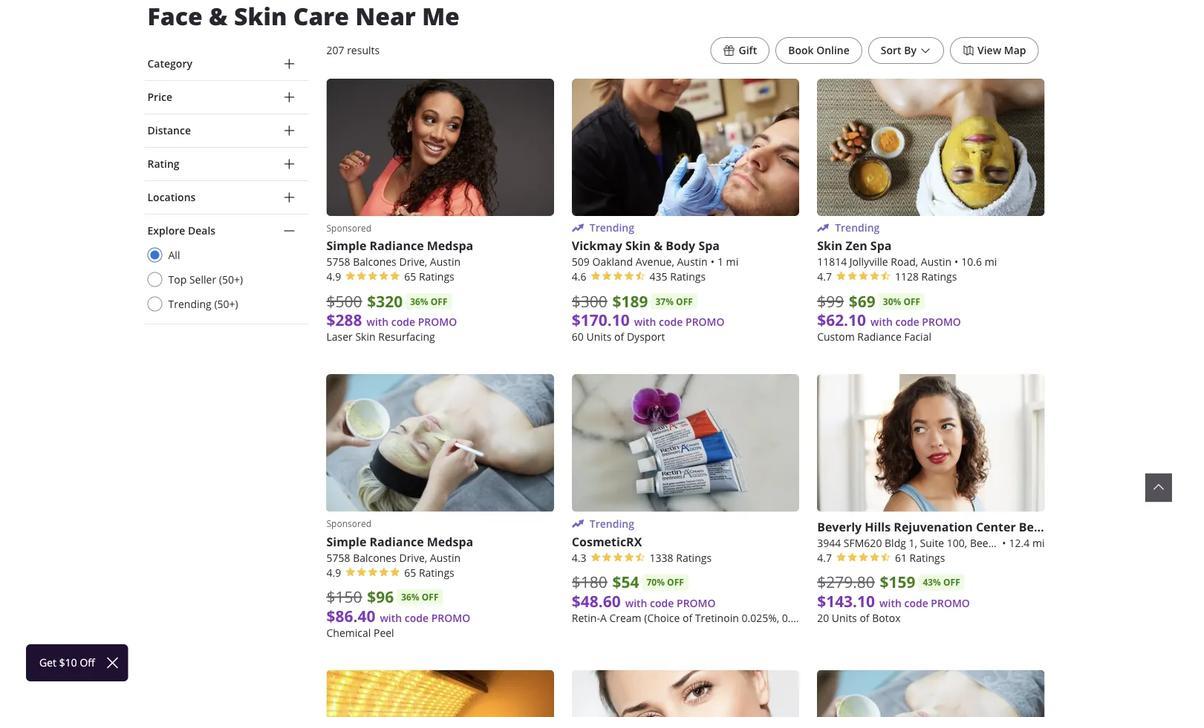 Task type: locate. For each thing, give the bounding box(es) containing it.
61 ratings
[[895, 551, 945, 565]]

5758
[[326, 255, 350, 269], [326, 551, 350, 565]]

rejuvenation
[[894, 519, 973, 535]]

1 horizontal spatial units
[[832, 611, 857, 625]]

off inside $150 $96 36% off $86.40 with code promo chemical peel
[[422, 591, 439, 604]]

mi
[[726, 255, 738, 269], [985, 255, 997, 269], [1032, 536, 1045, 550]]

peel
[[374, 626, 394, 640]]

1 vertical spatial units
[[832, 611, 857, 625]]

locations button
[[144, 181, 309, 214]]

5758 for $96
[[326, 551, 350, 565]]

& right face
[[209, 0, 228, 32]]

2 sponsored from the top
[[326, 518, 371, 530]]

1 vertical spatial bee
[[970, 536, 988, 550]]

trending down top
[[168, 297, 212, 311]]

1 vertical spatial of
[[860, 611, 869, 625]]

65 ratings
[[404, 270, 454, 284], [404, 566, 454, 580]]

results
[[347, 43, 380, 57]]

simple up $500
[[326, 238, 366, 254]]

off inside $279.80 $159 43% off $143.10 with code promo 20 units of botox
[[943, 576, 960, 589]]

2 sponsored simple radiance medspa 5758 balcones drive, austin from the top
[[326, 518, 473, 565]]

oakland
[[592, 255, 633, 269]]

1 vertical spatial simple
[[326, 534, 366, 550]]

off inside '$500 $320 36% off $288 with code promo laser skin resurfacing'
[[431, 295, 447, 308]]

with for $189
[[634, 315, 656, 329]]

$69
[[849, 291, 876, 312]]

& inside vickmay skin & body spa 509 oakland avenue, austin • 1 mi
[[654, 238, 663, 254]]

2 4.7 from the top
[[817, 551, 832, 565]]

code inside the $180 $54 70% off $48.60 with code promo
[[650, 596, 674, 610]]

with inside '$500 $320 36% off $288 with code promo laser skin resurfacing'
[[367, 315, 389, 329]]

1 vertical spatial radiance
[[857, 330, 902, 344]]

trending up "vickmay"
[[590, 221, 634, 235]]

of for $143.10
[[860, 611, 869, 625]]

• left 10.6
[[954, 255, 958, 269]]

botox
[[872, 611, 901, 625]]

2 4.9 from the top
[[326, 566, 341, 580]]

ratings up $150 $96 36% off $86.40 with code promo chemical peel
[[419, 566, 454, 580]]

5758 up $500
[[326, 255, 350, 269]]

promo for $189
[[686, 315, 725, 329]]

view
[[977, 43, 1001, 57]]

4.7 down '11814'
[[817, 270, 832, 284]]

skin inside vickmay skin & body spa 509 oakland avenue, austin • 1 mi
[[625, 238, 651, 254]]

simple
[[326, 238, 366, 254], [326, 534, 366, 550]]

drive, up $320
[[399, 255, 427, 269]]

skin up avenue,
[[625, 238, 651, 254]]

off right "37%"
[[676, 295, 693, 308]]

36% inside '$500 $320 36% off $288 with code promo laser skin resurfacing'
[[410, 295, 428, 308]]

0 vertical spatial cave
[[1044, 519, 1073, 535]]

0 vertical spatial of
[[614, 330, 624, 344]]

cave up • 12.4 mi
[[1044, 519, 1073, 535]]

1 sponsored from the top
[[326, 222, 371, 234]]

trending for cosmeticrx
[[590, 517, 634, 531]]

units
[[586, 330, 612, 344], [832, 611, 857, 625]]

bee right 100,
[[970, 536, 988, 550]]

deals
[[188, 224, 215, 238]]

65 ratings for $96
[[404, 566, 454, 580]]

vickmay
[[572, 238, 622, 254]]

4.9 for $86.40
[[326, 566, 341, 580]]

book online
[[788, 43, 850, 57]]

with inside the $180 $54 70% off $48.60 with code promo
[[625, 596, 647, 610]]

balcones
[[353, 255, 396, 269], [353, 551, 396, 565]]

sponsored simple radiance medspa 5758 balcones drive, austin up $320
[[326, 222, 473, 269]]

map
[[1004, 43, 1026, 57]]

65
[[404, 270, 416, 284], [404, 566, 416, 580]]

simple for $96
[[326, 534, 366, 550]]

off right 70%
[[667, 576, 684, 589]]

1 horizontal spatial mi
[[985, 255, 997, 269]]

sponsored simple radiance medspa 5758 balcones drive, austin for $96
[[326, 518, 473, 565]]

view map
[[977, 43, 1026, 57]]

austin
[[430, 255, 461, 269], [677, 255, 708, 269], [921, 255, 951, 269], [430, 551, 461, 565]]

rating
[[147, 157, 179, 171]]

promo inside $300 $189 37% off $170.10 with code promo 60 units of dysport
[[686, 315, 725, 329]]

1 vertical spatial 4.9
[[326, 566, 341, 580]]

with up dysport
[[634, 315, 656, 329]]

$170.10
[[572, 309, 630, 331]]

0 horizontal spatial spa
[[698, 238, 720, 254]]

mi inside vickmay skin & body spa 509 oakland avenue, austin • 1 mi
[[726, 255, 738, 269]]

4.7 down '3944'
[[817, 551, 832, 565]]

(50+) right the seller
[[219, 273, 243, 286]]

70%
[[647, 576, 665, 589]]

1 horizontal spatial spa
[[870, 238, 892, 254]]

2 horizontal spatial mi
[[1032, 536, 1045, 550]]

view map button
[[950, 37, 1039, 64]]

of
[[614, 330, 624, 344], [860, 611, 869, 625]]

0 horizontal spatial •
[[711, 255, 714, 269]]

radiance up $96
[[370, 534, 424, 550]]

simple for $320
[[326, 238, 366, 254]]

0 vertical spatial 4.9
[[326, 270, 341, 284]]

4.9 up "$150"
[[326, 566, 341, 580]]

bee
[[1019, 519, 1041, 535], [970, 536, 988, 550]]

promo inside $150 $96 36% off $86.40 with code promo chemical peel
[[431, 611, 470, 625]]

with up peel
[[380, 611, 402, 625]]

1 vertical spatial 65
[[404, 566, 416, 580]]

435 ratings
[[650, 270, 706, 284]]

code inside '$500 $320 36% off $288 with code promo laser skin resurfacing'
[[391, 315, 415, 329]]

distance
[[147, 124, 191, 137]]

1 balcones from the top
[[353, 255, 396, 269]]

code inside $150 $96 36% off $86.40 with code promo chemical peel
[[405, 611, 429, 625]]

balcones for $320
[[353, 255, 396, 269]]

36% inside $150 $96 36% off $86.40 with code promo chemical peel
[[401, 591, 419, 604]]

explore deals list
[[147, 247, 309, 312]]

• left '1' on the right top of page
[[711, 255, 714, 269]]

2 spa from the left
[[870, 238, 892, 254]]

$189
[[612, 291, 648, 312]]

61
[[895, 551, 907, 565]]

of left dysport
[[614, 330, 624, 344]]

(50+)
[[219, 273, 243, 286], [214, 297, 238, 311]]

65 ratings up $150 $96 36% off $86.40 with code promo chemical peel
[[404, 566, 454, 580]]

sponsored
[[326, 222, 371, 234], [326, 518, 371, 530]]

off for $54
[[667, 576, 684, 589]]

units for $143.10
[[832, 611, 857, 625]]

with inside $99 $69 30% off $62.10 with code promo custom radiance facial
[[871, 315, 893, 329]]

0 horizontal spatial of
[[614, 330, 624, 344]]

1 vertical spatial sponsored
[[326, 518, 371, 530]]

5758 for $320
[[326, 255, 350, 269]]

of inside $279.80 $159 43% off $143.10 with code promo 20 units of botox
[[860, 611, 869, 625]]

1 vertical spatial sponsored simple radiance medspa 5758 balcones drive, austin
[[326, 518, 473, 565]]

off right the 43%
[[943, 576, 960, 589]]

2 horizontal spatial •
[[1002, 536, 1006, 550]]

code
[[391, 315, 415, 329], [659, 315, 683, 329], [895, 315, 919, 329], [650, 596, 674, 610], [904, 596, 928, 610], [405, 611, 429, 625]]

ratings for $69
[[921, 270, 957, 284]]

explore deals
[[147, 224, 215, 238]]

of inside $300 $189 37% off $170.10 with code promo 60 units of dysport
[[614, 330, 624, 344]]

ratings for $189
[[670, 270, 706, 284]]

of for $170.10
[[614, 330, 624, 344]]

simple up "$150"
[[326, 534, 366, 550]]

promo inside '$500 $320 36% off $288 with code promo laser skin resurfacing'
[[418, 315, 457, 329]]

sponsored up "$150"
[[326, 518, 371, 530]]

1 horizontal spatial •
[[954, 255, 958, 269]]

austin inside vickmay skin & body spa 509 oakland avenue, austin • 1 mi
[[677, 255, 708, 269]]

2 drive, from the top
[[399, 551, 427, 565]]

0 vertical spatial drive,
[[399, 255, 427, 269]]

hills
[[865, 519, 891, 535]]

0 vertical spatial sponsored
[[326, 222, 371, 234]]

dysport
[[627, 330, 665, 344]]

0 vertical spatial bee
[[1019, 519, 1041, 535]]

1338 ratings
[[650, 551, 712, 565]]

code for $54
[[650, 596, 674, 610]]

1 vertical spatial medspa
[[427, 534, 473, 550]]

65 up '$500 $320 36% off $288 with code promo laser skin resurfacing'
[[404, 270, 416, 284]]

1 vertical spatial balcones
[[353, 551, 396, 565]]

radiance for $320
[[370, 238, 424, 254]]

1 vertical spatial 4.7
[[817, 551, 832, 565]]

units inside $279.80 $159 43% off $143.10 with code promo 20 units of botox
[[832, 611, 857, 625]]

36%
[[410, 295, 428, 308], [401, 591, 419, 604]]

radiance up $320
[[370, 238, 424, 254]]

$288
[[326, 309, 362, 331]]

trending
[[590, 221, 634, 235], [835, 221, 880, 235], [168, 297, 212, 311], [590, 517, 634, 531]]

with up 'botox'
[[879, 596, 902, 610]]

2 vertical spatial radiance
[[370, 534, 424, 550]]

off inside the $180 $54 70% off $48.60 with code promo
[[667, 576, 684, 589]]

0 vertical spatial simple
[[326, 238, 366, 254]]

1 spa from the left
[[698, 238, 720, 254]]

2 balcones from the top
[[353, 551, 396, 565]]

1 vertical spatial 5758
[[326, 551, 350, 565]]

2 65 ratings from the top
[[404, 566, 454, 580]]

1 vertical spatial 36%
[[401, 591, 419, 604]]

code inside $300 $189 37% off $170.10 with code promo 60 units of dysport
[[659, 315, 683, 329]]

by
[[904, 43, 917, 57]]

off inside $300 $189 37% off $170.10 with code promo 60 units of dysport
[[676, 295, 693, 308]]

with inside $300 $189 37% off $170.10 with code promo 60 units of dysport
[[634, 315, 656, 329]]

1 horizontal spatial &
[[654, 238, 663, 254]]

code down "37%"
[[659, 315, 683, 329]]

code up facial
[[895, 315, 919, 329]]

spa up jollyville
[[870, 238, 892, 254]]

code for $69
[[895, 315, 919, 329]]

promo for $54
[[677, 596, 716, 610]]

1 4.7 from the top
[[817, 270, 832, 284]]

mi right '1' on the right top of page
[[726, 255, 738, 269]]

units for $170.10
[[586, 330, 612, 344]]

near
[[355, 0, 416, 32]]

book
[[788, 43, 814, 57]]

0 horizontal spatial mi
[[726, 255, 738, 269]]

0 vertical spatial balcones
[[353, 255, 396, 269]]

0 vertical spatial 36%
[[410, 295, 428, 308]]

1 horizontal spatial bee
[[1019, 519, 1041, 535]]

1 vertical spatial 65 ratings
[[404, 566, 454, 580]]

1 horizontal spatial cave
[[1044, 519, 1073, 535]]

code inside $279.80 $159 43% off $143.10 with code promo 20 units of botox
[[904, 596, 928, 610]]

0 vertical spatial 5758
[[326, 255, 350, 269]]

code up resurfacing
[[391, 315, 415, 329]]

off up resurfacing
[[431, 295, 447, 308]]

off inside $99 $69 30% off $62.10 with code promo custom radiance facial
[[903, 295, 920, 308]]

1 vertical spatial cave
[[991, 536, 1014, 550]]

category
[[147, 57, 192, 71]]

online
[[816, 43, 850, 57]]

0 vertical spatial sponsored simple radiance medspa 5758 balcones drive, austin
[[326, 222, 473, 269]]

mi right 12.4
[[1032, 536, 1045, 550]]

1 vertical spatial (50+)
[[214, 297, 238, 311]]

10.6
[[961, 255, 982, 269]]

4.9
[[326, 270, 341, 284], [326, 566, 341, 580]]

medspa for $320
[[427, 238, 473, 254]]

off right 30%
[[903, 295, 920, 308]]

with for $96
[[380, 611, 402, 625]]

30%
[[883, 295, 901, 308]]

medspa
[[427, 238, 473, 254], [427, 534, 473, 550]]

with down 30%
[[871, 315, 893, 329]]

65 up $150 $96 36% off $86.40 with code promo chemical peel
[[404, 566, 416, 580]]

bee up • 12.4 mi
[[1019, 519, 1041, 535]]

promo for $69
[[922, 315, 961, 329]]

units right 60
[[586, 330, 612, 344]]

skin right laser
[[355, 330, 376, 344]]

1 sponsored simple radiance medspa 5758 balcones drive, austin from the top
[[326, 222, 473, 269]]

1
[[717, 255, 723, 269]]

trending (50+)
[[168, 297, 238, 311]]

mi right 10.6
[[985, 255, 997, 269]]

2 simple from the top
[[326, 534, 366, 550]]

ratings for $320
[[419, 270, 454, 284]]

off right $96
[[422, 591, 439, 604]]

0 vertical spatial 4.7
[[817, 270, 832, 284]]

$54
[[612, 571, 639, 593]]

trending up cosmeticrx
[[590, 517, 634, 531]]

4.7
[[817, 270, 832, 284], [817, 551, 832, 565]]

units right 20
[[832, 611, 857, 625]]

code right $86.40
[[405, 611, 429, 625]]

0 horizontal spatial &
[[209, 0, 228, 32]]

promo for $159
[[931, 596, 970, 610]]

with down the $54
[[625, 596, 647, 610]]

custom
[[817, 330, 855, 344]]

off for $189
[[676, 295, 693, 308]]

& up avenue,
[[654, 238, 663, 254]]

spa
[[698, 238, 720, 254], [870, 238, 892, 254]]

1 medspa from the top
[[427, 238, 473, 254]]

center
[[976, 519, 1016, 535]]

rating button
[[144, 148, 309, 180]]

ratings right 1128
[[921, 270, 957, 284]]

skin up '11814'
[[817, 238, 842, 254]]

with inside $150 $96 36% off $86.40 with code promo chemical peel
[[380, 611, 402, 625]]

1 5758 from the top
[[326, 255, 350, 269]]

balcones up $96
[[353, 551, 396, 565]]

book online button
[[776, 37, 862, 64]]

promo inside $279.80 $159 43% off $143.10 with code promo 20 units of botox
[[931, 596, 970, 610]]

radiance
[[370, 238, 424, 254], [857, 330, 902, 344], [370, 534, 424, 550]]

code down the 43%
[[904, 596, 928, 610]]

(50+) down top seller (50+)
[[214, 297, 238, 311]]

spa up '1' on the right top of page
[[698, 238, 720, 254]]

2 5758 from the top
[[326, 551, 350, 565]]

cave down center
[[991, 536, 1014, 550]]

36% right $96
[[401, 591, 419, 604]]

price
[[147, 90, 172, 104]]

1 4.9 from the top
[[326, 270, 341, 284]]

promo inside the $180 $54 70% off $48.60 with code promo
[[677, 596, 716, 610]]

promo inside $99 $69 30% off $62.10 with code promo custom radiance facial
[[922, 315, 961, 329]]

65 ratings for $320
[[404, 270, 454, 284]]

4.9 up $500
[[326, 270, 341, 284]]

with
[[367, 315, 389, 329], [634, 315, 656, 329], [871, 315, 893, 329], [625, 596, 647, 610], [879, 596, 902, 610], [380, 611, 402, 625]]

1 horizontal spatial of
[[860, 611, 869, 625]]

sponsored simple radiance medspa 5758 balcones drive, austin up $96
[[326, 518, 473, 565]]

$150 $96 36% off $86.40 with code promo chemical peel
[[326, 586, 470, 640]]

trending up zen
[[835, 221, 880, 235]]

radiance down 30%
[[857, 330, 902, 344]]

radiance inside $99 $69 30% off $62.10 with code promo custom radiance facial
[[857, 330, 902, 344]]

0 vertical spatial medspa
[[427, 238, 473, 254]]

code for $159
[[904, 596, 928, 610]]

sort by
[[881, 43, 917, 57]]

ratings right 435
[[670, 270, 706, 284]]

with down $320
[[367, 315, 389, 329]]

1 vertical spatial &
[[654, 238, 663, 254]]

drive, for $320
[[399, 255, 427, 269]]

1 drive, from the top
[[399, 255, 427, 269]]

code inside $99 $69 30% off $62.10 with code promo custom radiance facial
[[895, 315, 919, 329]]

0 vertical spatial 65 ratings
[[404, 270, 454, 284]]

0 vertical spatial units
[[586, 330, 612, 344]]

1338
[[650, 551, 673, 565]]

65 ratings up '$500 $320 36% off $288 with code promo laser skin resurfacing'
[[404, 270, 454, 284]]

65 for $320
[[404, 270, 416, 284]]

•
[[711, 255, 714, 269], [954, 255, 958, 269], [1002, 536, 1006, 550]]

2 65 from the top
[[404, 566, 416, 580]]

2 medspa from the top
[[427, 534, 473, 550]]

0 vertical spatial 65
[[404, 270, 416, 284]]

drive, up $150 $96 36% off $86.40 with code promo chemical peel
[[399, 551, 427, 565]]

• left 12.4
[[1002, 536, 1006, 550]]

ratings up '$500 $320 36% off $288 with code promo laser skin resurfacing'
[[419, 270, 454, 284]]

balcones up $320
[[353, 255, 396, 269]]

0 vertical spatial radiance
[[370, 238, 424, 254]]

with inside $279.80 $159 43% off $143.10 with code promo 20 units of botox
[[879, 596, 902, 610]]

sponsored up $500
[[326, 222, 371, 234]]

of left 'botox'
[[860, 611, 869, 625]]

5758 up "$150"
[[326, 551, 350, 565]]

1 65 ratings from the top
[[404, 270, 454, 284]]

1 simple from the top
[[326, 238, 366, 254]]

me
[[422, 0, 460, 32]]

units inside $300 $189 37% off $170.10 with code promo 60 units of dysport
[[586, 330, 612, 344]]

1 65 from the top
[[404, 270, 416, 284]]

code down 70%
[[650, 596, 674, 610]]

1 vertical spatial drive,
[[399, 551, 427, 565]]

sponsored simple radiance medspa 5758 balcones drive, austin
[[326, 222, 473, 269], [326, 518, 473, 565]]

36% right $320
[[410, 295, 428, 308]]

100,
[[947, 536, 967, 550]]

0 horizontal spatial units
[[586, 330, 612, 344]]



Task type: describe. For each thing, give the bounding box(es) containing it.
medspa for $96
[[427, 534, 473, 550]]

4.6
[[572, 270, 586, 284]]

off for $320
[[431, 295, 447, 308]]

ratings down suite
[[910, 551, 945, 565]]

sort
[[881, 43, 901, 57]]

$99 $69 30% off $62.10 with code promo custom radiance facial
[[817, 291, 961, 344]]

509
[[572, 255, 590, 269]]

1128
[[895, 270, 919, 284]]

$500 $320 36% off $288 with code promo laser skin resurfacing
[[326, 291, 457, 344]]

trending for skin zen spa
[[835, 221, 880, 235]]

207
[[326, 43, 344, 57]]

12.4
[[1009, 536, 1030, 550]]

with for $69
[[871, 315, 893, 329]]

$180
[[572, 572, 607, 593]]

$159
[[880, 571, 915, 593]]

jollyville
[[850, 255, 888, 269]]

sponsored simple radiance medspa 5758 balcones drive, austin for $320
[[326, 222, 473, 269]]

$143.10
[[817, 590, 875, 612]]

with for $54
[[625, 596, 647, 610]]

60
[[572, 330, 584, 344]]

off for $96
[[422, 591, 439, 604]]

0 vertical spatial &
[[209, 0, 228, 32]]

promo for $320
[[418, 315, 457, 329]]

zen
[[846, 238, 867, 254]]

• inside skin zen spa 11814 jollyville road, austin • 10.6 mi
[[954, 255, 958, 269]]

sfm620
[[844, 536, 882, 550]]

$86.40
[[326, 605, 375, 627]]

vickmay skin & body spa 509 oakland avenue, austin • 1 mi
[[572, 238, 738, 269]]

$300 $189 37% off $170.10 with code promo 60 units of dysport
[[572, 291, 725, 344]]

0 vertical spatial (50+)
[[219, 273, 243, 286]]

face
[[147, 0, 203, 32]]

resurfacing
[[378, 330, 435, 344]]

face & skin care near me
[[147, 0, 460, 32]]

trending for vickmay skin & body spa
[[590, 221, 634, 235]]

sponsored for $96
[[326, 518, 371, 530]]

36% for $320
[[410, 295, 428, 308]]

65 for $96
[[404, 566, 416, 580]]

spa inside skin zen spa 11814 jollyville road, austin • 10.6 mi
[[870, 238, 892, 254]]

$62.10
[[817, 309, 866, 331]]

36% for $96
[[401, 591, 419, 604]]

0 horizontal spatial bee
[[970, 536, 988, 550]]

• inside vickmay skin & body spa 509 oakland avenue, austin • 1 mi
[[711, 255, 714, 269]]

all
[[168, 248, 180, 262]]

beverly hills rejuvenation center bee cave
[[817, 519, 1073, 535]]

$279.80 $159 43% off $143.10 with code promo 20 units of botox
[[817, 571, 970, 625]]

body
[[666, 238, 695, 254]]

0 horizontal spatial cave
[[991, 536, 1014, 550]]

radiance for $96
[[370, 534, 424, 550]]

with for $320
[[367, 315, 389, 329]]

37%
[[655, 295, 674, 308]]

code for $189
[[659, 315, 683, 329]]

bldg
[[885, 536, 906, 550]]

4.3
[[572, 551, 586, 565]]

11814
[[817, 255, 847, 269]]

code for $320
[[391, 315, 415, 329]]

ratings right the 1338
[[676, 551, 712, 565]]

$180 $54 70% off $48.60 with code promo
[[572, 571, 716, 612]]

$48.60
[[572, 590, 621, 612]]

4.7 for 61 ratings
[[817, 551, 832, 565]]

skin zen spa 11814 jollyville road, austin • 10.6 mi
[[817, 238, 997, 269]]

$300
[[572, 291, 607, 312]]

with for $159
[[879, 596, 902, 610]]

off for $69
[[903, 295, 920, 308]]

drive, for $96
[[399, 551, 427, 565]]

ratings for $96
[[419, 566, 454, 580]]

1,
[[909, 536, 917, 550]]

seller
[[189, 273, 216, 286]]

chemical
[[326, 626, 371, 640]]

$150
[[326, 587, 362, 607]]

sponsored for $320
[[326, 222, 371, 234]]

43%
[[923, 576, 941, 589]]

price button
[[144, 81, 309, 114]]

gift button
[[710, 37, 770, 64]]

category button
[[144, 48, 309, 80]]

austin inside skin zen spa 11814 jollyville road, austin • 10.6 mi
[[921, 255, 951, 269]]

road,
[[891, 255, 918, 269]]

4.7 for 1128 ratings
[[817, 270, 832, 284]]

435
[[650, 270, 667, 284]]

trending inside explore deals list
[[168, 297, 212, 311]]

care
[[293, 0, 349, 32]]

$500
[[326, 291, 362, 312]]

4.9 for $288
[[326, 270, 341, 284]]

3944
[[817, 536, 841, 550]]

1128 ratings
[[895, 270, 957, 284]]

locations
[[147, 191, 196, 204]]

skin up category dropdown button
[[234, 0, 287, 32]]

gift
[[739, 43, 757, 57]]

mi inside skin zen spa 11814 jollyville road, austin • 10.6 mi
[[985, 255, 997, 269]]

207 results
[[326, 43, 380, 57]]

balcones for $96
[[353, 551, 396, 565]]

off for $159
[[943, 576, 960, 589]]

$99
[[817, 291, 844, 312]]

skin inside '$500 $320 36% off $288 with code promo laser skin resurfacing'
[[355, 330, 376, 344]]

$279.80
[[817, 572, 875, 593]]

explore deals button
[[144, 215, 309, 247]]

explore
[[147, 224, 185, 238]]

20
[[817, 611, 829, 625]]

skin inside skin zen spa 11814 jollyville road, austin • 10.6 mi
[[817, 238, 842, 254]]

suite
[[920, 536, 944, 550]]

top
[[168, 273, 187, 286]]

avenue,
[[636, 255, 674, 269]]

spa inside vickmay skin & body spa 509 oakland avenue, austin • 1 mi
[[698, 238, 720, 254]]

code for $96
[[405, 611, 429, 625]]

promo for $96
[[431, 611, 470, 625]]

facial
[[904, 330, 931, 344]]

top seller (50+)
[[168, 273, 243, 286]]

cosmeticrx
[[572, 534, 642, 550]]

3944 sfm620 bldg 1, suite 100, bee cave
[[817, 536, 1014, 550]]

sort by button
[[868, 37, 944, 64]]

• 12.4 mi
[[1002, 536, 1045, 550]]



Task type: vqa. For each thing, say whether or not it's contained in the screenshot.
earned
no



